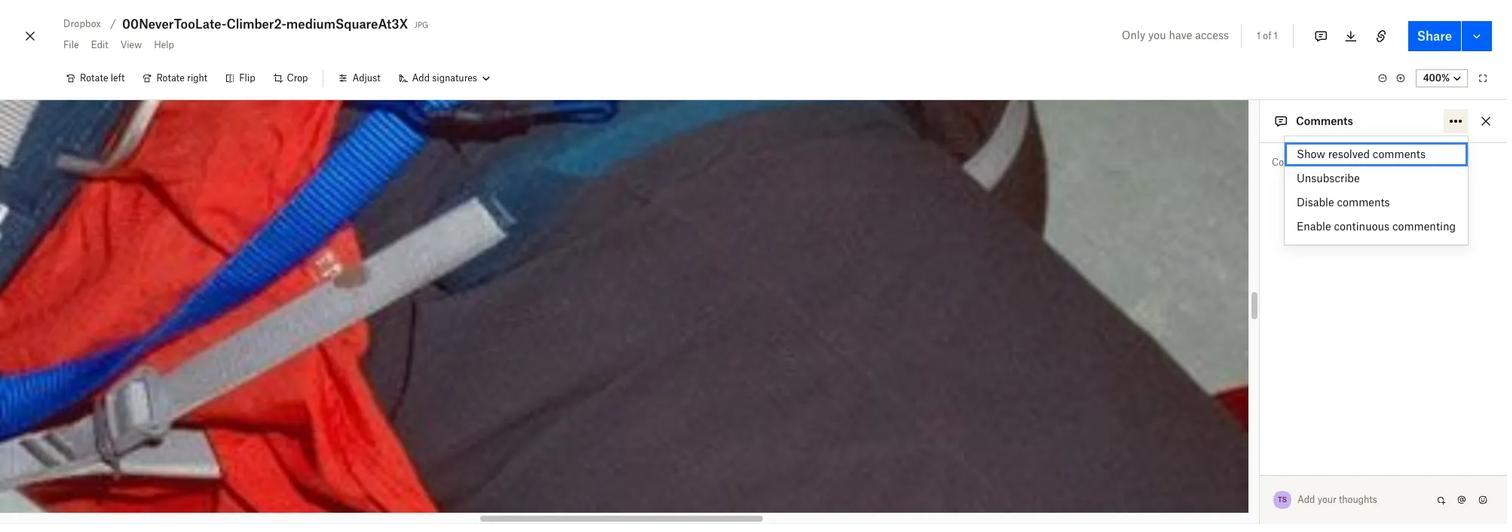 Task type: locate. For each thing, give the bounding box(es) containing it.
00nevertoolate- right /
[[122, 17, 227, 32]]

0 vertical spatial comments
[[1373, 148, 1426, 161]]

this
[[1335, 157, 1351, 168]]

show
[[1386, 157, 1409, 168]]

uploaded to files
[[1221, 208, 1285, 217]]

1 horizontal spatial 00nevertoolate-
[[1192, 191, 1270, 202]]

1 1 from the left
[[1257, 30, 1261, 41]]

comments up show
[[1296, 115, 1353, 127]]

will
[[1369, 157, 1384, 168]]

comments
[[1373, 148, 1426, 161], [1337, 196, 1390, 209]]

copy link button
[[1419, 195, 1475, 213]]

0 vertical spatial comments
[[1296, 115, 1353, 127]]

of
[[1263, 30, 1271, 41]]

comments on this file will show up here.
[[1272, 157, 1446, 168]]

1 right the of
[[1274, 30, 1278, 41]]

add your thoughts image
[[1298, 492, 1420, 509]]

00nevertoolate- inside uploads alert
[[1192, 191, 1270, 202]]

upload
[[1212, 484, 1249, 497]]

jpg
[[414, 17, 428, 30]]

resolved
[[1328, 148, 1370, 161]]

thoughts
[[1339, 495, 1377, 506]]

00nevertoolate-
[[122, 17, 227, 32], [1192, 191, 1270, 202]]

here.
[[1425, 157, 1446, 168]]

mediumsquareat3x
[[286, 17, 408, 32]]

comments
[[1296, 115, 1353, 127], [1272, 157, 1319, 168]]

items
[[1226, 498, 1250, 509]]

disable comments
[[1297, 196, 1390, 209]]

0 horizontal spatial 00nevertoolate-
[[122, 17, 227, 32]]

to
[[1258, 208, 1265, 217]]

copy
[[1426, 198, 1450, 210]]

upload successful! all items successfully uploaded
[[1212, 484, 1347, 509]]

1
[[1257, 30, 1261, 41], [1274, 30, 1278, 41]]

0 horizontal spatial 1
[[1257, 30, 1261, 41]]

enable continuous commenting
[[1297, 220, 1456, 233]]

1 vertical spatial comments
[[1272, 157, 1319, 168]]

access
[[1195, 29, 1229, 41]]

link
[[1452, 198, 1468, 210]]

comments for comments on this file will show up here.
[[1272, 157, 1319, 168]]

jpg
[[1195, 207, 1209, 216]]

1 of 1
[[1257, 30, 1278, 41]]

Add your thoughts text field
[[1298, 489, 1432, 513]]

comments for comments
[[1296, 115, 1353, 127]]

comments left on
[[1272, 157, 1319, 168]]

copy link
[[1426, 198, 1468, 210]]

00nevertoolate- up uploaded
[[1192, 191, 1270, 202]]

commenting
[[1392, 220, 1456, 233]]

1 left the of
[[1257, 30, 1261, 41]]

1 vertical spatial 00nevertoolate-
[[1192, 191, 1270, 202]]

1 horizontal spatial 1
[[1274, 30, 1278, 41]]



Task type: vqa. For each thing, say whether or not it's contained in the screenshot.
pdfs
no



Task type: describe. For each thing, give the bounding box(es) containing it.
close right sidebar image
[[1477, 112, 1495, 130]]

1 vertical spatial comments
[[1337, 196, 1390, 209]]

unsubscribe
[[1297, 172, 1360, 185]]

share
[[1417, 29, 1452, 44]]

climber2-
[[227, 17, 286, 32]]

uploaded
[[1221, 208, 1256, 217]]

enable
[[1297, 220, 1331, 233]]

show resolved comments
[[1297, 148, 1426, 161]]

continuous
[[1334, 220, 1390, 233]]

00nevertoolate-…msquareat3x.jpg
[[1192, 191, 1358, 202]]

2 1 from the left
[[1274, 30, 1278, 41]]

0 vertical spatial 00nevertoolate-
[[122, 17, 227, 32]]

add
[[1298, 495, 1315, 506]]

share button
[[1408, 21, 1461, 51]]

upload complete status
[[1162, 476, 1204, 520]]

only you have access
[[1122, 29, 1229, 41]]

only
[[1122, 29, 1145, 41]]

file
[[1353, 157, 1366, 168]]

successful!
[[1252, 484, 1310, 497]]

uploads
[[1168, 155, 1216, 170]]

/
[[110, 17, 116, 30]]

upload complete image
[[1168, 189, 1186, 207]]

close image
[[21, 24, 39, 48]]

files
[[1268, 208, 1285, 217]]

files link
[[1268, 206, 1285, 219]]

you
[[1148, 29, 1166, 41]]

have
[[1169, 29, 1192, 41]]

…msquareat3x.jpg
[[1270, 191, 1358, 202]]

your
[[1318, 495, 1337, 506]]

uploads alert
[[1155, 140, 1488, 525]]

add your thoughts
[[1298, 495, 1377, 506]]

up
[[1411, 157, 1422, 168]]

uploaded
[[1307, 498, 1347, 509]]

/ 00nevertoolate-climber2-mediumsquareat3x jpg
[[110, 17, 428, 32]]

disable
[[1297, 196, 1334, 209]]

show
[[1297, 148, 1325, 161]]

all
[[1212, 498, 1224, 509]]

on
[[1322, 157, 1332, 168]]

successfully
[[1253, 498, 1305, 509]]



